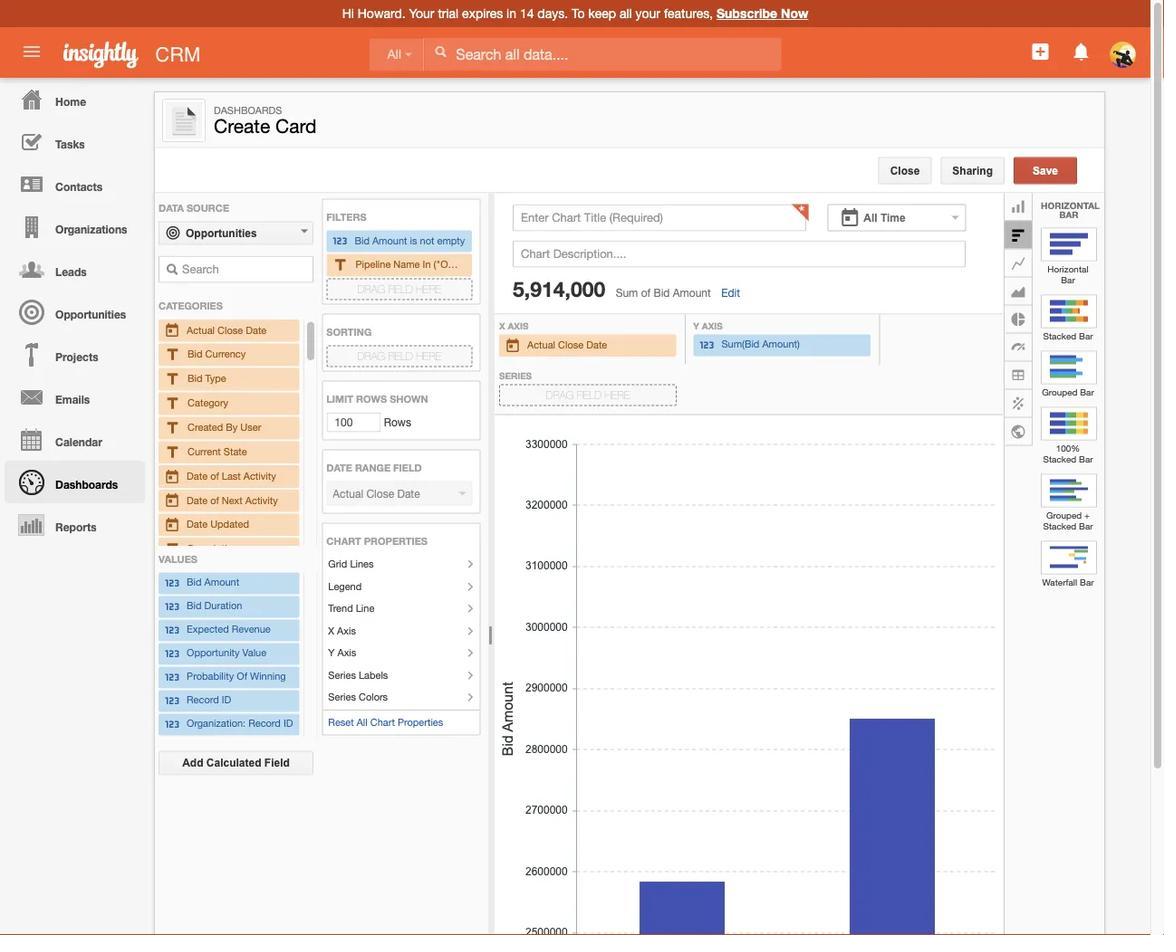 Task type: vqa. For each thing, say whether or not it's contained in the screenshot.
Started
no



Task type: locate. For each thing, give the bounding box(es) containing it.
Search text field
[[159, 256, 314, 283]]

current state
[[188, 446, 247, 457]]

0 horizontal spatial x
[[328, 625, 334, 637]]

1 vertical spatial y
[[328, 647, 335, 659]]

lines
[[350, 559, 374, 570]]

bid up bid type
[[188, 348, 203, 360]]

dashboards right the card image
[[214, 104, 282, 116]]

grouped inside grouped + stacked bar
[[1046, 511, 1082, 521]]

x down pipeline")
[[499, 320, 505, 331]]

0 vertical spatial x axis
[[499, 320, 529, 331]]

0 vertical spatial x
[[499, 320, 505, 331]]

0 vertical spatial actual
[[187, 324, 215, 336]]

search image
[[166, 263, 178, 276]]

stacked
[[1043, 331, 1077, 342], [1043, 454, 1077, 465], [1043, 521, 1077, 532]]

here inside series drag field here
[[605, 389, 630, 401]]

0 horizontal spatial actual
[[187, 324, 215, 336]]

dashboards link
[[5, 461, 145, 504]]

save
[[1033, 164, 1058, 177]]

field for add calculated field
[[264, 757, 290, 770]]

id down winning
[[284, 718, 293, 730]]

id down probability of winning link
[[222, 695, 231, 707]]

1 horizontal spatial id
[[284, 718, 293, 730]]

activity right last
[[244, 470, 276, 482]]

1 vertical spatial rows
[[381, 416, 411, 429]]

0 vertical spatial horizontal
[[1041, 200, 1100, 211]]

1 horizontal spatial x axis
[[499, 320, 529, 331]]

opportunities up 'projects' link
[[55, 308, 126, 321]]

series inside series drag field here
[[499, 370, 532, 381]]

of for next
[[210, 494, 219, 506]]

1 vertical spatial stacked
[[1043, 454, 1077, 465]]

2 horizontal spatial all
[[864, 212, 878, 224]]

subscribe
[[717, 6, 778, 21]]

values
[[159, 554, 197, 565]]

actual inside rows group
[[187, 324, 215, 336]]

series drag field here
[[499, 370, 630, 401]]

14
[[520, 6, 534, 21]]

1 vertical spatial actual close date
[[527, 339, 607, 351]]

dashboards
[[214, 104, 282, 116], [55, 478, 118, 491]]

stacked inside "100% stacked bar"
[[1043, 454, 1077, 465]]

horizontal down save "button"
[[1041, 200, 1100, 211]]

0 horizontal spatial record
[[187, 695, 219, 707]]

time
[[881, 212, 906, 224]]

1 horizontal spatial record
[[248, 718, 281, 730]]

horizontal up stacked bar
[[1048, 264, 1089, 275]]

0 horizontal spatial amount
[[204, 577, 239, 589]]

2 vertical spatial stacked
[[1043, 521, 1077, 532]]

all time
[[864, 212, 906, 224]]

drag field here
[[357, 283, 441, 295], [357, 350, 441, 362]]

of
[[641, 287, 651, 299], [210, 470, 219, 482], [210, 494, 219, 506]]

here
[[416, 283, 441, 295], [416, 350, 441, 362], [605, 389, 630, 401]]

of inside 5,914,000 group
[[641, 287, 651, 299]]

y axis up sum(bid
[[693, 320, 725, 331]]

actual down categories
[[187, 324, 215, 336]]

reset all chart properties
[[328, 717, 443, 728]]

bar inside grouped + stacked bar
[[1079, 521, 1093, 532]]

dashboards inside dashboards link
[[55, 478, 118, 491]]

horizontal bar down save "button"
[[1041, 200, 1100, 220]]

edit link
[[721, 287, 740, 300]]

amount for bid amount
[[204, 577, 239, 589]]

2 drag field here from the top
[[357, 350, 441, 362]]

bid currency link
[[164, 345, 294, 364]]

record down probability
[[187, 695, 219, 707]]

+
[[1085, 511, 1090, 521]]

date inside 5,914,000 group
[[586, 339, 607, 351]]

close inside rows group
[[218, 324, 243, 336]]

0 vertical spatial close
[[890, 164, 920, 177]]

1 horizontal spatial y
[[693, 320, 700, 331]]

2 vertical spatial drag
[[546, 389, 574, 401]]

1 horizontal spatial opportunities link
[[159, 222, 314, 245]]

2 vertical spatial of
[[210, 494, 219, 506]]

line
[[356, 603, 374, 615]]

dashboards up reports 'link'
[[55, 478, 118, 491]]

opportunities down source
[[186, 227, 257, 239]]

all down howard.
[[387, 47, 401, 62]]

chart up grid
[[326, 535, 361, 547]]

0 vertical spatial amount
[[372, 235, 407, 246]]

of for last
[[210, 470, 219, 482]]

last
[[222, 470, 241, 482]]

1 stacked from the top
[[1043, 331, 1077, 342]]

actual close date inside 5,914,000 group
[[527, 339, 607, 351]]

actual inside 5,914,000 group
[[527, 339, 555, 351]]

tasks
[[55, 138, 85, 150]]

properties
[[364, 535, 428, 547], [398, 717, 443, 728]]

0 vertical spatial series
[[499, 370, 532, 381]]

2 vertical spatial close
[[558, 339, 584, 351]]

x inside 5,914,000 group
[[499, 320, 505, 331]]

("opportunity
[[434, 259, 493, 270]]

1 horizontal spatial opportunities
[[186, 227, 257, 239]]

bar down +
[[1079, 521, 1093, 532]]

stacked bar
[[1043, 331, 1093, 342]]

3 stacked from the top
[[1043, 521, 1077, 532]]

sum(bid
[[722, 339, 760, 351]]

stacked up the waterfall
[[1043, 521, 1077, 532]]

0 horizontal spatial close
[[218, 324, 243, 336]]

series labels
[[328, 670, 388, 681]]

chart down colors
[[370, 717, 395, 728]]

dashboards create card
[[214, 104, 317, 137]]

waterfall bar
[[1042, 578, 1094, 588]]

0 vertical spatial horizontal bar
[[1041, 200, 1100, 220]]

close button
[[879, 157, 932, 184]]

0 vertical spatial stacked
[[1043, 331, 1077, 342]]

close up all time link
[[890, 164, 920, 177]]

reset all chart properties link
[[328, 717, 443, 728]]

stacked up grouped bar
[[1043, 331, 1077, 342]]

of left last
[[210, 470, 219, 482]]

bid for bid amount
[[187, 577, 202, 589]]

date for date of next activity
[[187, 494, 208, 506]]

1 vertical spatial dashboards
[[55, 478, 118, 491]]

date for date of last activity
[[187, 470, 208, 482]]

grouped down stacked bar
[[1042, 387, 1078, 398]]

y axis up series labels
[[328, 647, 356, 659]]

close inside 5,914,000 group
[[558, 339, 584, 351]]

opportunities link down leads
[[5, 291, 145, 333]]

date updated link
[[164, 516, 294, 534]]

actual close date link inside 5,914,000 group
[[505, 337, 671, 355]]

0 vertical spatial y
[[693, 320, 700, 331]]

leads link
[[5, 248, 145, 291]]

1 horizontal spatial actual close date link
[[505, 337, 671, 355]]

2 vertical spatial amount
[[204, 577, 239, 589]]

actual close date link up series drag field here
[[505, 337, 671, 355]]

grouped left +
[[1046, 511, 1082, 521]]

actual close date up series drag field here
[[527, 339, 607, 351]]

# number field
[[326, 413, 381, 433]]

amount left is
[[372, 235, 407, 246]]

legend
[[328, 581, 362, 592]]

horizontal bar up stacked bar
[[1048, 264, 1089, 285]]

1 vertical spatial amount
[[673, 287, 711, 299]]

record
[[187, 695, 219, 707], [248, 718, 281, 730]]

actual close date link up "currency"
[[164, 321, 294, 340]]

probability of winning link
[[164, 669, 294, 687]]

actual close date link
[[164, 321, 294, 340], [505, 337, 671, 355]]

all inside "link"
[[387, 47, 401, 62]]

0 horizontal spatial y axis
[[328, 647, 356, 659]]

drag field here down name
[[357, 283, 441, 295]]

drag
[[357, 283, 385, 295], [357, 350, 385, 362], [546, 389, 574, 401]]

0 vertical spatial id
[[222, 695, 231, 707]]

record down "record id" link
[[248, 718, 281, 730]]

bid inside "link"
[[187, 601, 202, 612]]

0 vertical spatial grouped
[[1042, 387, 1078, 398]]

1 horizontal spatial actual
[[527, 339, 555, 351]]

pipeline name in ("opportunity pipeline") link
[[332, 256, 538, 275]]

all time link
[[828, 204, 966, 232]]

1 vertical spatial record
[[248, 718, 281, 730]]

1 vertical spatial x axis
[[328, 625, 356, 637]]

0 vertical spatial here
[[416, 283, 441, 295]]

all left time
[[864, 212, 878, 224]]

expected revenue link
[[164, 622, 294, 640]]

series
[[499, 370, 532, 381], [328, 670, 356, 681], [328, 692, 356, 703]]

categories
[[159, 300, 223, 312]]

date of next activity
[[187, 494, 278, 506]]

2 vertical spatial all
[[357, 717, 368, 728]]

date up date updated
[[187, 494, 208, 506]]

1 vertical spatial y axis
[[328, 647, 356, 659]]

1 horizontal spatial amount
[[372, 235, 407, 246]]

bid inside 5,914,000 group
[[654, 287, 670, 299]]

1 vertical spatial actual
[[527, 339, 555, 351]]

amount)
[[762, 339, 800, 351]]

1 vertical spatial horizontal bar
[[1048, 264, 1089, 285]]

1 horizontal spatial y axis
[[693, 320, 725, 331]]

1 drag field here from the top
[[357, 283, 441, 295]]

1 vertical spatial close
[[218, 324, 243, 336]]

0 horizontal spatial y
[[328, 647, 335, 659]]

0 vertical spatial opportunities link
[[159, 222, 314, 245]]

1 vertical spatial opportunities
[[55, 308, 126, 321]]

pipeline name in ("opportunity pipeline")
[[356, 259, 538, 270]]

actual close date up "currency"
[[187, 324, 267, 336]]

of left next
[[210, 494, 219, 506]]

y axis inside 5,914,000 group
[[693, 320, 725, 331]]

0 horizontal spatial opportunities link
[[5, 291, 145, 333]]

1 vertical spatial x
[[328, 625, 334, 637]]

date up series drag field here
[[586, 339, 607, 351]]

bar down 100%
[[1079, 454, 1093, 465]]

grouped + stacked bar
[[1043, 511, 1093, 532]]

opportunities link
[[159, 222, 314, 245], [5, 291, 145, 333]]

of right sum
[[641, 287, 651, 299]]

all right reset
[[357, 717, 368, 728]]

all
[[387, 47, 401, 62], [864, 212, 878, 224], [357, 717, 368, 728]]

axis
[[508, 320, 529, 331], [702, 320, 723, 331], [337, 625, 356, 637], [338, 647, 356, 659]]

category link
[[164, 394, 294, 413]]

in
[[507, 6, 516, 21]]

opportunities link up search text field
[[159, 222, 314, 245]]

amount left "edit"
[[673, 287, 711, 299]]

0 vertical spatial activity
[[244, 470, 276, 482]]

0 horizontal spatial x axis
[[328, 625, 356, 637]]

actual close date link inside rows group
[[164, 321, 294, 340]]

expected revenue
[[187, 624, 271, 636]]

bid up expected
[[187, 601, 202, 612]]

bid amount is not empty
[[355, 235, 465, 246]]

record id link
[[164, 693, 294, 711]]

type
[[205, 372, 226, 384]]

y axis
[[693, 320, 725, 331], [328, 647, 356, 659]]

0 horizontal spatial actual close date
[[187, 324, 267, 336]]

navigation containing home
[[0, 78, 145, 546]]

field for series drag field here
[[577, 389, 602, 401]]

bid amount is not empty link
[[332, 232, 466, 251]]

close inside close button
[[890, 164, 920, 177]]

axis up series labels
[[338, 647, 356, 659]]

date up the bid currency link
[[246, 324, 267, 336]]

y up series labels
[[328, 647, 335, 659]]

probability of winning
[[187, 671, 286, 683]]

all inside 5,914,000 group
[[864, 212, 878, 224]]

activity right next
[[245, 494, 278, 506]]

bid up pipeline
[[355, 235, 370, 246]]

reports
[[55, 521, 97, 534]]

bid left type
[[188, 372, 203, 384]]

0 vertical spatial opportunities
[[186, 227, 257, 239]]

description
[[188, 542, 238, 554]]

bar
[[1060, 209, 1079, 220], [1061, 275, 1075, 285], [1079, 331, 1093, 342], [1080, 387, 1094, 398], [1079, 454, 1093, 465], [1079, 521, 1093, 532], [1080, 578, 1094, 588]]

dashboards inside dashboards create card
[[214, 104, 282, 116]]

1 horizontal spatial dashboards
[[214, 104, 282, 116]]

0 vertical spatial chart
[[326, 535, 361, 547]]

field inside series drag field here
[[577, 389, 602, 401]]

x axis down the 5,914,000
[[499, 320, 529, 331]]

1 vertical spatial chart
[[370, 717, 395, 728]]

user
[[240, 421, 261, 433]]

bid for bid amount is not empty
[[355, 235, 370, 246]]

2 vertical spatial here
[[605, 389, 630, 401]]

1 vertical spatial opportunities link
[[5, 291, 145, 333]]

drag inside series drag field here
[[546, 389, 574, 401]]

1 vertical spatial properties
[[398, 717, 443, 728]]

0 vertical spatial y axis
[[693, 320, 725, 331]]

1 vertical spatial series
[[328, 670, 356, 681]]

stacked down 100%
[[1043, 454, 1077, 465]]

0 horizontal spatial all
[[357, 717, 368, 728]]

0 vertical spatial dashboards
[[214, 104, 282, 116]]

1 vertical spatial drag field here
[[357, 350, 441, 362]]

date up description
[[187, 518, 208, 530]]

0 vertical spatial drag field here
[[357, 283, 441, 295]]

2 stacked from the top
[[1043, 454, 1077, 465]]

by
[[226, 421, 238, 433]]

actual up series drag field here
[[527, 339, 555, 351]]

organizations link
[[5, 206, 145, 248]]

x axis down 'trend'
[[328, 625, 356, 637]]

activity
[[244, 470, 276, 482], [245, 494, 278, 506]]

0 horizontal spatial opportunities
[[55, 308, 126, 321]]

grouped
[[1042, 387, 1078, 398], [1046, 511, 1082, 521]]

reset
[[328, 717, 354, 728]]

0 horizontal spatial actual close date link
[[164, 321, 294, 340]]

1 horizontal spatial all
[[387, 47, 401, 62]]

0 horizontal spatial dashboards
[[55, 478, 118, 491]]

actual close date
[[187, 324, 267, 336], [527, 339, 607, 351]]

close up series drag field here
[[558, 339, 584, 351]]

bid right sum
[[654, 287, 670, 299]]

1 vertical spatial grouped
[[1046, 511, 1082, 521]]

of for bid
[[641, 287, 651, 299]]

rows up # number field
[[356, 393, 387, 405]]

create
[[214, 115, 270, 137]]

date down current
[[187, 470, 208, 482]]

organization: record id
[[187, 718, 293, 730]]

0 vertical spatial rows
[[356, 393, 387, 405]]

bid down values
[[187, 577, 202, 589]]

bar up 100%
[[1080, 387, 1094, 398]]

1 horizontal spatial actual close date
[[527, 339, 607, 351]]

x axis inside 5,914,000 group
[[499, 320, 529, 331]]

series for drag
[[499, 370, 532, 381]]

rows down shown
[[381, 416, 411, 429]]

1 vertical spatial all
[[864, 212, 878, 224]]

date for date range field
[[326, 462, 352, 474]]

revenue
[[232, 624, 271, 636]]

date left the range
[[326, 462, 352, 474]]

0 vertical spatial all
[[387, 47, 401, 62]]

2 vertical spatial series
[[328, 692, 356, 703]]

grid lines
[[328, 559, 374, 570]]

rows
[[356, 393, 387, 405], [381, 416, 411, 429]]

close up "currency"
[[218, 324, 243, 336]]

actual close date link for categories
[[164, 321, 294, 340]]

1 horizontal spatial x
[[499, 320, 505, 331]]

1 vertical spatial activity
[[245, 494, 278, 506]]

field for date range field
[[393, 462, 422, 474]]

x down 'trend'
[[328, 625, 334, 637]]

1 horizontal spatial close
[[558, 339, 584, 351]]

navigation
[[0, 78, 145, 546]]

y down sum of bid amount
[[693, 320, 700, 331]]

features,
[[664, 6, 713, 21]]

amount up duration
[[204, 577, 239, 589]]

0 vertical spatial of
[[641, 287, 651, 299]]

drag field here up shown
[[357, 350, 441, 362]]

1 vertical spatial of
[[210, 470, 219, 482]]

y
[[693, 320, 700, 331], [328, 647, 335, 659]]

2 horizontal spatial close
[[890, 164, 920, 177]]

1 vertical spatial here
[[416, 350, 441, 362]]

bid duration
[[187, 601, 242, 612]]

close for categories
[[218, 324, 243, 336]]

0 vertical spatial actual close date
[[187, 324, 267, 336]]

2 horizontal spatial amount
[[673, 287, 711, 299]]

actual close date inside rows group
[[187, 324, 267, 336]]

actual close date link for x axis
[[505, 337, 671, 355]]

pipeline")
[[496, 259, 538, 270]]

y inside rows group
[[328, 647, 335, 659]]



Task type: describe. For each thing, give the bounding box(es) containing it.
winning
[[250, 671, 286, 683]]

0 horizontal spatial chart
[[326, 535, 361, 547]]

0 vertical spatial drag
[[357, 283, 385, 295]]

organization:
[[187, 718, 246, 730]]

actual for categories
[[187, 324, 215, 336]]

series colors
[[328, 692, 388, 703]]

organization: record id link
[[164, 716, 294, 734]]

axis down the 5,914,000
[[508, 320, 529, 331]]

pipeline
[[356, 259, 391, 270]]

projects link
[[5, 333, 145, 376]]

limit
[[326, 393, 353, 405]]

description link
[[164, 540, 294, 559]]

opportunities inside navigation
[[55, 308, 126, 321]]

date for date updated
[[187, 518, 208, 530]]

close for x axis
[[558, 339, 584, 351]]

state
[[224, 446, 247, 457]]

hi
[[342, 6, 354, 21]]

100%
[[1056, 444, 1080, 454]]

duration
[[204, 601, 242, 612]]

bar right the waterfall
[[1080, 578, 1094, 588]]

series for labels
[[328, 670, 356, 681]]

actual close date for categories
[[187, 324, 267, 336]]

notifications image
[[1071, 41, 1092, 63]]

leads
[[55, 265, 87, 278]]

value
[[242, 648, 266, 659]]

category
[[188, 397, 228, 409]]

emails link
[[5, 376, 145, 419]]

Chart Description.... text field
[[513, 241, 966, 268]]

tasks link
[[5, 121, 145, 163]]

stacked inside grouped + stacked bar
[[1043, 521, 1077, 532]]

add calculated field
[[182, 757, 290, 770]]

name
[[394, 259, 420, 270]]

sorting
[[326, 326, 372, 338]]

sum
[[616, 287, 638, 299]]

sum of bid amount
[[616, 287, 711, 299]]

all for all
[[387, 47, 401, 62]]

data source
[[159, 202, 229, 214]]

calendar link
[[5, 419, 145, 461]]

series for colors
[[328, 692, 356, 703]]

bid for bid type
[[188, 372, 203, 384]]

bid amount
[[187, 577, 239, 589]]

bid for bid duration
[[187, 601, 202, 612]]

filters
[[326, 211, 367, 223]]

add calculated field link
[[159, 752, 314, 776]]

all link
[[369, 38, 424, 71]]

1 vertical spatial id
[[284, 718, 293, 730]]

bar inside "100% stacked bar"
[[1079, 454, 1093, 465]]

updated
[[210, 518, 249, 530]]

date updated
[[187, 518, 249, 530]]

1 horizontal spatial chart
[[370, 717, 395, 728]]

rows group
[[155, 193, 538, 936]]

grid
[[328, 559, 347, 570]]

amount for bid amount is not empty
[[372, 235, 407, 246]]

0 horizontal spatial id
[[222, 695, 231, 707]]

dashboards for dashboards create card
[[214, 104, 282, 116]]

sum(bid amount) link
[[699, 337, 865, 355]]

card
[[275, 115, 317, 137]]

calendar
[[55, 436, 102, 449]]

labels
[[359, 670, 388, 681]]

date of next activity link
[[164, 491, 294, 510]]

range
[[355, 462, 391, 474]]

is
[[410, 235, 417, 246]]

bid type
[[188, 372, 226, 384]]

created by user link
[[164, 418, 294, 437]]

subscribe now link
[[717, 6, 809, 21]]

created by user
[[188, 421, 261, 433]]

grouped for grouped bar
[[1042, 387, 1078, 398]]

reports link
[[5, 504, 145, 546]]

dashboards for dashboards
[[55, 478, 118, 491]]

y axis inside rows group
[[328, 647, 356, 659]]

trial
[[438, 6, 459, 21]]

activity for date of next activity
[[245, 494, 278, 506]]

x axis inside rows group
[[328, 625, 356, 637]]

5,914,000
[[513, 277, 606, 302]]

bid type link
[[164, 370, 294, 389]]

axis down 'trend line'
[[337, 625, 356, 637]]

not
[[420, 235, 434, 246]]

activity for date of last activity
[[244, 470, 276, 482]]

sharing
[[953, 164, 993, 177]]

x inside rows group
[[328, 625, 334, 637]]

bid for bid currency
[[188, 348, 203, 360]]

bar up stacked bar
[[1061, 275, 1075, 285]]

all for all time
[[864, 212, 878, 224]]

Search all data.... text field
[[424, 38, 781, 71]]

5,914,000 group
[[495, 190, 1112, 936]]

limit rows shown
[[326, 393, 428, 405]]

current state link
[[164, 443, 294, 462]]

home link
[[5, 78, 145, 121]]

bid amount link
[[164, 575, 294, 593]]

days.
[[538, 6, 568, 21]]

empty
[[437, 235, 465, 246]]

amount inside 5,914,000 group
[[673, 287, 711, 299]]

actual for x axis
[[527, 339, 555, 351]]

Enter Chart Title (Required) text field
[[513, 204, 806, 232]]

now
[[781, 6, 809, 21]]

grouped for grouped + stacked bar
[[1046, 511, 1082, 521]]

axis up sum(bid
[[702, 320, 723, 331]]

actual close date for x axis
[[527, 339, 607, 351]]

1 vertical spatial drag
[[357, 350, 385, 362]]

waterfall
[[1042, 578, 1078, 588]]

bar up grouped bar
[[1079, 331, 1093, 342]]

to
[[572, 6, 585, 21]]

1 vertical spatial horizontal
[[1048, 264, 1089, 275]]

bar down save "button"
[[1060, 209, 1079, 220]]

calculated
[[206, 757, 261, 770]]

card image
[[166, 102, 202, 139]]

opportunities inside rows group
[[186, 227, 257, 239]]

opportunity
[[187, 648, 240, 659]]

next
[[222, 494, 243, 506]]

opportunity value link
[[164, 646, 294, 664]]

howard.
[[358, 6, 406, 21]]

date range field
[[326, 462, 422, 474]]

sum(bid amount)
[[722, 339, 800, 351]]

expected
[[187, 624, 229, 636]]

0 vertical spatial record
[[187, 695, 219, 707]]

data
[[159, 202, 184, 214]]

shown
[[390, 393, 428, 405]]

0 vertical spatial properties
[[364, 535, 428, 547]]

crm
[[155, 43, 201, 66]]

grouped bar
[[1042, 387, 1094, 398]]

all inside rows group
[[357, 717, 368, 728]]

y inside 5,914,000 group
[[693, 320, 700, 331]]

white image
[[434, 45, 447, 58]]

contacts link
[[5, 163, 145, 206]]

your
[[636, 6, 661, 21]]

edit
[[721, 287, 740, 299]]

record id
[[187, 695, 231, 707]]



